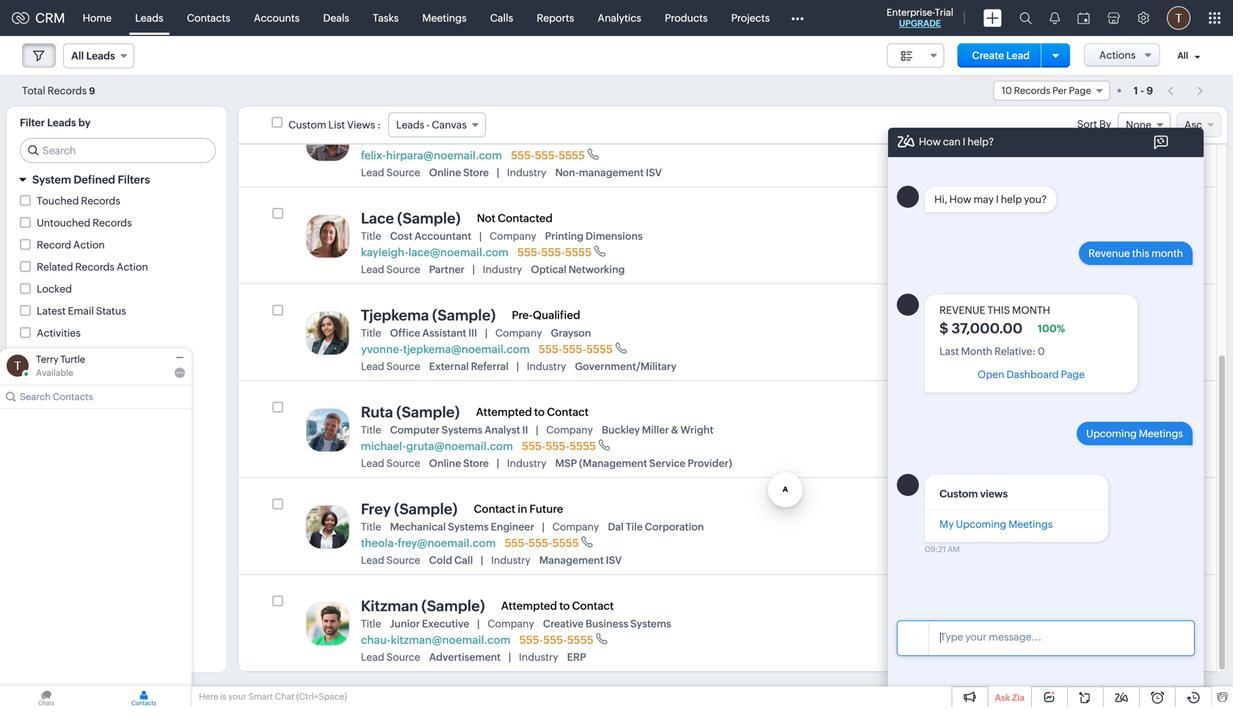 Task type: locate. For each thing, give the bounding box(es) containing it.
0 horizontal spatial action
[[73, 239, 105, 251]]

isv right management
[[646, 167, 662, 178]]

0 horizontal spatial isv
[[606, 554, 622, 566]]

0 horizontal spatial 9
[[89, 86, 95, 97]]

2 vertical spatial contact
[[572, 600, 614, 612]]

5555 up erp
[[567, 634, 594, 647]]

industry for lace (sample)
[[483, 264, 522, 275]]

| for government/military
[[517, 361, 519, 373]]

source for frey
[[387, 554, 421, 566]]

computer for computer systems analyst ii
[[390, 424, 440, 436]]

industry left non-
[[507, 167, 547, 178]]

company for ruta (sample)
[[547, 424, 593, 436]]

search image
[[1020, 12, 1033, 24]]

1 vertical spatial filter
[[32, 401, 59, 414]]

1 canvas image from the top
[[988, 324, 1013, 349]]

management
[[540, 554, 604, 566]]

1 vertical spatial -
[[427, 119, 430, 131]]

0 horizontal spatial how
[[919, 136, 942, 148]]

profile image
[[1168, 6, 1191, 30]]

Search Contacts text field
[[20, 386, 173, 408]]

555-555-5555 for kitzman (sample)
[[520, 634, 594, 647]]

industry
[[507, 167, 547, 178], [483, 264, 522, 275], [527, 361, 567, 372], [507, 457, 547, 469], [491, 554, 531, 566], [519, 651, 559, 663]]

mar up zia
[[1020, 628, 1037, 639]]

all inside field
[[71, 50, 84, 62]]

month
[[962, 346, 993, 357]]

canvas
[[432, 119, 467, 131]]

1 horizontal spatial by
[[1100, 118, 1112, 130]]

cost accountant
[[390, 230, 472, 242]]

anderson for kitzman (sample)
[[1049, 614, 1100, 627]]

ruby for frey (sample)
[[1020, 517, 1047, 530]]

| down lace@noemail.com
[[473, 264, 475, 276]]

ruby up the type your message... text field
[[1020, 614, 1047, 627]]

contact for kitzman (sample)
[[572, 600, 614, 612]]

lead down theola- at the left
[[361, 554, 385, 566]]

michael-gruta@noemail.com link
[[361, 440, 513, 453]]

enterprise-
[[887, 7, 935, 18]]

title up theola- at the left
[[361, 521, 381, 533]]

0 vertical spatial online store
[[429, 167, 489, 178]]

canvas profile image image for kitzman (sample)
[[306, 602, 350, 646]]

0 horizontal spatial meetings
[[423, 12, 467, 24]]

canvas image up "ask"
[[988, 615, 1013, 640]]

ruby right canvas icon
[[1020, 517, 1047, 530]]

all down 'profile' element
[[1178, 51, 1189, 61]]

0 vertical spatial to
[[535, 406, 545, 419]]

| for creative business systems
[[478, 618, 480, 630]]

records right total
[[47, 85, 87, 97]]

month
[[1013, 304, 1051, 316]]

mar
[[1020, 143, 1037, 154], [1020, 240, 1037, 251], [1020, 337, 1037, 348], [1020, 434, 1037, 445], [1020, 531, 1037, 542], [1020, 628, 1037, 639]]

title up yvonne-
[[361, 327, 381, 339]]

4 canvas profile image image from the top
[[306, 505, 350, 549]]

to
[[535, 406, 545, 419], [560, 600, 570, 612]]

555-555-5555 for lace (sample)
[[518, 246, 592, 259]]

1 title from the top
[[361, 133, 381, 145]]

executive
[[422, 618, 470, 630]]

analyst left "ii"
[[485, 424, 521, 436]]

6 source from the top
[[387, 651, 421, 663]]

5 ruby from the top
[[1020, 614, 1047, 627]]

creative
[[543, 618, 584, 630]]

title for ruta
[[361, 424, 381, 436]]

systems for computer systems analyst ii
[[442, 424, 483, 436]]

mar down open dashboard page on the bottom
[[1020, 434, 1037, 445]]

msp
[[556, 457, 577, 469]]

to for kitzman (sample)
[[560, 600, 570, 612]]

07:19
[[1075, 143, 1099, 154], [1075, 240, 1099, 251], [1075, 337, 1099, 348], [1075, 434, 1099, 445], [1075, 531, 1099, 542], [1075, 628, 1099, 639]]

by left fields
[[62, 401, 75, 414]]

filters
[[118, 173, 150, 186]]

0 vertical spatial action
[[73, 239, 105, 251]]

accounts link
[[242, 0, 312, 36]]

2 07:19 from the top
[[1075, 240, 1099, 251]]

5 lead source from the top
[[361, 554, 421, 566]]

canvas profile image image
[[306, 214, 350, 259], [306, 311, 350, 356], [306, 408, 350, 452], [306, 505, 350, 549], [306, 602, 350, 646]]

| for erp
[[509, 652, 511, 663]]

systems up gruta@noemail.com
[[442, 424, 483, 436]]

4 source from the top
[[387, 457, 421, 469]]

2 mar from the top
[[1020, 240, 1037, 251]]

ruby
[[1020, 226, 1047, 239], [1020, 323, 1047, 336], [1020, 420, 1047, 433], [1020, 517, 1047, 530], [1020, 614, 1047, 627]]

1 horizontal spatial to
[[560, 600, 570, 612]]

canvas image
[[988, 518, 1013, 543]]

signals element
[[1041, 0, 1069, 36]]

2 ruby anderson mar 8, 2024 07:19 am from the top
[[1020, 323, 1116, 348]]

company
[[544, 133, 590, 145], [490, 230, 537, 242], [496, 327, 542, 339], [547, 424, 593, 436], [553, 521, 600, 533], [488, 618, 535, 630]]

(sample) for lace (sample)
[[398, 210, 461, 227]]

(sample) up cost accountant
[[398, 210, 461, 227]]

- left canvas
[[427, 119, 430, 131]]

0 vertical spatial store
[[463, 167, 489, 178]]

1 vertical spatial canvas image
[[988, 615, 1013, 640]]

| for buckley miller & wright
[[537, 424, 539, 436]]

| up not contacted
[[497, 167, 499, 179]]

4 2024 from the top
[[1049, 434, 1073, 445]]

leads right "home" link
[[135, 12, 163, 24]]

1 ruby anderson mar 8, 2024 07:19 am from the top
[[1020, 226, 1116, 251]]

5 source from the top
[[387, 554, 421, 566]]

systems for mechanical systems engineer
[[448, 521, 489, 533]]

0 vertical spatial canvas image
[[988, 324, 1013, 349]]

4 title from the top
[[361, 424, 381, 436]]

mar left 0 in the right of the page
[[1020, 337, 1037, 348]]

1 vertical spatial action
[[117, 261, 148, 273]]

computer systems analyst ii
[[390, 424, 528, 436]]

title up felix-
[[361, 133, 381, 145]]

0 vertical spatial upcoming
[[1087, 428, 1138, 440]]

5 ruby anderson mar 8, 2024 07:19 am from the top
[[1020, 614, 1116, 639]]

3 canvas profile image image from the top
[[306, 408, 350, 452]]

lead down kayleigh-
[[361, 264, 385, 275]]

frey
[[361, 501, 391, 518]]

4 8, from the top
[[1039, 434, 1047, 445]]

ruby down you? on the top right of page
[[1020, 226, 1047, 239]]

2 horizontal spatial meetings
[[1140, 428, 1184, 440]]

upgrade
[[900, 18, 942, 28]]

by inside dropdown button
[[62, 401, 75, 414]]

mar down you? on the top right of page
[[1020, 240, 1037, 251]]

analytics
[[598, 12, 642, 24]]

filter inside dropdown button
[[32, 401, 59, 414]]

1 vertical spatial store
[[463, 457, 489, 469]]

attempted to contact up "ii"
[[476, 406, 589, 419]]

0 horizontal spatial -
[[427, 119, 430, 131]]

6 lead source from the top
[[361, 651, 421, 663]]

1 vertical spatial by
[[62, 401, 75, 414]]

$ 37,000.00
[[940, 320, 1023, 336]]

1 horizontal spatial how
[[950, 194, 972, 205]]

by for filter
[[62, 401, 75, 414]]

lace (sample)
[[361, 210, 461, 227]]

2 online store from the top
[[429, 457, 489, 469]]

systems down canvas
[[442, 133, 483, 145]]

5555
[[559, 149, 585, 162], [566, 246, 592, 259], [587, 343, 613, 356], [570, 440, 596, 453], [553, 537, 579, 550], [567, 634, 594, 647]]

2024
[[1049, 143, 1073, 154], [1049, 240, 1073, 251], [1049, 337, 1073, 348], [1049, 434, 1073, 445], [1049, 531, 1073, 542], [1049, 628, 1073, 639]]

- for 1
[[1141, 85, 1145, 97]]

5555 up optical networking on the top
[[566, 246, 592, 259]]

5555 for ruta (sample)
[[570, 440, 596, 453]]

| up kitzman@noemail.com
[[478, 618, 480, 630]]

office assistant iii
[[390, 327, 478, 339]]

lead source down theola- at the left
[[361, 554, 421, 566]]

1 horizontal spatial upcoming
[[1087, 428, 1138, 440]]

555-555-5555 up msp
[[522, 440, 596, 453]]

optical
[[531, 264, 567, 275]]

(sample) up executive
[[422, 598, 485, 615]]

1 vertical spatial upcoming
[[957, 519, 1007, 530]]

2 ruby from the top
[[1020, 323, 1047, 336]]

analyst up hirpara@noemail.com
[[485, 133, 521, 145]]

source down chau-
[[387, 651, 421, 663]]

1 vertical spatial isv
[[606, 554, 622, 566]]

meetings inside "link"
[[423, 12, 467, 24]]

industry for tjepkema (sample)
[[527, 361, 567, 372]]

contacts
[[187, 12, 230, 24]]

records down record action
[[75, 261, 115, 273]]

related records action
[[37, 261, 148, 273]]

lead source for tjepkema
[[361, 361, 421, 372]]

(ctrl+space)
[[296, 692, 347, 702]]

my upcoming meetings
[[940, 519, 1054, 530]]

lead source down yvonne-
[[361, 361, 421, 372]]

industry down grayson
[[527, 361, 567, 372]]

title down lace
[[361, 230, 381, 242]]

1 analyst from the top
[[485, 133, 521, 145]]

0 vertical spatial attempted to contact
[[476, 406, 589, 419]]

(sample) for tjepkema (sample)
[[433, 307, 496, 324]]

0 vertical spatial -
[[1141, 85, 1145, 97]]

5 2024 from the top
[[1049, 531, 1073, 542]]

my
[[940, 519, 954, 530]]

9 inside total records 9
[[89, 86, 95, 97]]

5555 up management
[[553, 537, 579, 550]]

attempted
[[476, 406, 532, 419], [501, 600, 558, 612]]

industry down "ii"
[[507, 457, 547, 469]]

company left creative at the bottom of page
[[488, 618, 535, 630]]

$
[[940, 320, 949, 336]]

lead for tjepkema (sample)
[[361, 361, 385, 372]]

0 horizontal spatial to
[[535, 406, 545, 419]]

signals image
[[1050, 12, 1061, 24]]

canvas profile image image left ruta
[[306, 408, 350, 452]]

3 anderson from the top
[[1049, 420, 1100, 433]]

0 vertical spatial contact
[[547, 406, 589, 419]]

(sample) for frey (sample)
[[394, 501, 458, 518]]

store down gruta@noemail.com
[[463, 457, 489, 469]]

| right advertisement
[[509, 652, 511, 663]]

assistant
[[423, 327, 467, 339]]

9 for total records 9
[[89, 86, 95, 97]]

online for company
[[429, 457, 461, 469]]

industry down engineer
[[491, 554, 531, 566]]

upcoming
[[1087, 428, 1138, 440], [957, 519, 1007, 530]]

4 lead source from the top
[[361, 457, 421, 469]]

0 vertical spatial online
[[429, 167, 461, 178]]

1 vertical spatial online
[[429, 457, 461, 469]]

1 store from the top
[[463, 167, 489, 178]]

erp
[[567, 651, 587, 663]]

felix-
[[361, 149, 386, 162]]

1 horizontal spatial meetings
[[1009, 519, 1054, 530]]

yvonne-tjepkema@noemail.com
[[361, 343, 530, 356]]

1 horizontal spatial all
[[1178, 51, 1189, 61]]

1 vertical spatial attempted to contact
[[501, 600, 614, 612]]

(sample) up mechanical
[[394, 501, 458, 518]]

calls
[[490, 12, 514, 24]]

company for frey (sample)
[[553, 521, 600, 533]]

| for printing dimensions
[[480, 230, 482, 242]]

contact for ruta (sample)
[[547, 406, 589, 419]]

6 2024 from the top
[[1049, 628, 1073, 639]]

(sample) for ruta (sample)
[[397, 404, 460, 421]]

locked
[[37, 283, 72, 295]]

5 anderson from the top
[[1049, 614, 1100, 627]]

frey (sample)
[[361, 501, 458, 518]]

source down felix-hirpara@noemail.com link on the left top
[[387, 167, 421, 178]]

contact up engineer
[[474, 503, 516, 516]]

1 vertical spatial to
[[560, 600, 570, 612]]

filter down total
[[20, 117, 45, 129]]

records for touched
[[81, 195, 120, 207]]

filter for filter leads by
[[20, 117, 45, 129]]

create lead button
[[958, 43, 1045, 68]]

0 vertical spatial analyst
[[485, 133, 521, 145]]

attempted up "ii"
[[476, 406, 532, 419]]

navigation
[[1161, 80, 1212, 101]]

0 horizontal spatial i
[[523, 133, 526, 145]]

not contacted
[[477, 212, 553, 225]]

0 vertical spatial attempted
[[476, 406, 532, 419]]

0 horizontal spatial all
[[71, 50, 84, 62]]

9 up by
[[89, 86, 95, 97]]

related
[[37, 261, 73, 273]]

online store
[[429, 167, 489, 178], [429, 457, 489, 469]]

custom up my
[[940, 488, 979, 500]]

1 computer from the top
[[390, 133, 440, 145]]

ask
[[996, 693, 1011, 703]]

3 source from the top
[[387, 361, 421, 372]]

| down gruta@noemail.com
[[497, 458, 499, 469]]

5555 for kitzman (sample)
[[567, 634, 594, 647]]

| for dal tile corporation
[[543, 521, 545, 533]]

mar right help?
[[1020, 143, 1037, 154]]

how left 'can'
[[919, 136, 942, 148]]

online down michael-gruta@noemail.com link
[[429, 457, 461, 469]]

contact in future
[[474, 503, 564, 516]]

title up chau-
[[361, 618, 381, 630]]

canvas image down this
[[988, 324, 1013, 349]]

online store for company
[[429, 457, 489, 469]]

records down defined
[[81, 195, 120, 207]]

1 horizontal spatial action
[[117, 261, 148, 273]]

records for 10
[[1015, 85, 1051, 96]]

store down hirpara@noemail.com
[[463, 167, 489, 178]]

all up total records 9
[[71, 50, 84, 62]]

100%
[[1038, 323, 1066, 334]]

5 mar from the top
[[1020, 531, 1037, 542]]

source down kayleigh-
[[387, 264, 421, 275]]

5 canvas profile image image from the top
[[306, 602, 350, 646]]

enterprise-trial upgrade
[[887, 7, 954, 28]]

ruby for tjepkema (sample)
[[1020, 323, 1047, 336]]

action up related records action
[[73, 239, 105, 251]]

2 horizontal spatial i
[[997, 194, 999, 205]]

1 horizontal spatial custom
[[940, 488, 979, 500]]

| down future
[[543, 521, 545, 533]]

source
[[387, 167, 421, 178], [387, 264, 421, 275], [387, 361, 421, 372], [387, 457, 421, 469], [387, 554, 421, 566], [387, 651, 421, 663]]

0 vertical spatial by
[[1100, 118, 1112, 130]]

contact up the business on the bottom of page
[[572, 600, 614, 612]]

09:21 am
[[925, 545, 961, 554]]

by right sort
[[1100, 118, 1112, 130]]

6 07:19 from the top
[[1075, 628, 1099, 639]]

industry for kitzman (sample)
[[519, 651, 559, 663]]

0 vertical spatial computer
[[390, 133, 440, 145]]

1 horizontal spatial 9
[[1147, 85, 1154, 97]]

canvas profile image image left frey
[[306, 505, 350, 549]]

2 canvas profile image image from the top
[[306, 311, 350, 356]]

leads left by
[[47, 117, 76, 129]]

1 vertical spatial how
[[950, 194, 972, 205]]

0
[[1039, 346, 1046, 357]]

engineer
[[491, 521, 535, 533]]

source for tjepkema
[[387, 361, 421, 372]]

contact
[[547, 406, 589, 419], [474, 503, 516, 516], [572, 600, 614, 612]]

source down michael-
[[387, 457, 421, 469]]

4 anderson from the top
[[1049, 517, 1100, 530]]

page right per
[[1070, 85, 1092, 96]]

0 vertical spatial filter
[[20, 117, 45, 129]]

2 canvas image from the top
[[988, 615, 1013, 640]]

(sample) up michael-gruta@noemail.com
[[397, 404, 460, 421]]

attempted up creative at the bottom of page
[[501, 600, 558, 612]]

1 vertical spatial attempted
[[501, 600, 558, 612]]

4 ruby anderson mar 8, 2024 07:19 am from the top
[[1020, 517, 1116, 542]]

3 title from the top
[[361, 327, 381, 339]]

1 horizontal spatial isv
[[646, 167, 662, 178]]

1 mar from the top
[[1020, 143, 1037, 154]]

2 store from the top
[[463, 457, 489, 469]]

555-555-5555 up non-
[[511, 149, 585, 162]]

1 vertical spatial custom
[[940, 488, 979, 500]]

reports link
[[525, 0, 586, 36]]

how right hi,
[[950, 194, 972, 205]]

1 horizontal spatial i
[[963, 136, 966, 148]]

| for msp (management service provider)
[[497, 458, 499, 469]]

all for all leads
[[71, 50, 84, 62]]

0 horizontal spatial upcoming
[[957, 519, 1007, 530]]

2 anderson from the top
[[1049, 323, 1100, 336]]

printing dimensions
[[545, 230, 643, 242]]

records inside 'field'
[[1015, 85, 1051, 96]]

optical networking
[[531, 264, 625, 275]]

revenue this month
[[940, 304, 1051, 316]]

4 ruby from the top
[[1020, 517, 1047, 530]]

2 title from the top
[[361, 230, 381, 242]]

lead right create on the right top
[[1007, 50, 1031, 61]]

source for lace
[[387, 264, 421, 275]]

records for total
[[47, 85, 87, 97]]

1 anderson from the top
[[1049, 226, 1100, 239]]

company up management
[[553, 521, 600, 533]]

0 vertical spatial custom
[[289, 119, 327, 131]]

None field
[[888, 43, 945, 68]]

company for lace (sample)
[[490, 230, 537, 242]]

9 right 1
[[1147, 85, 1154, 97]]

canvas image
[[988, 324, 1013, 349], [988, 615, 1013, 640]]

2 online from the top
[[429, 457, 461, 469]]

canvas profile image image for lace (sample)
[[306, 214, 350, 259]]

2 computer from the top
[[390, 424, 440, 436]]

1 vertical spatial online store
[[429, 457, 489, 469]]

lead source for lace
[[361, 264, 421, 275]]

advertisement
[[429, 651, 501, 663]]

dal tile corporation
[[608, 521, 704, 533]]

ruby anderson mar 8, 2024 07:19 am for kitzman (sample)
[[1020, 614, 1116, 639]]

isv down dal
[[606, 554, 622, 566]]

canvas profile image image left yvonne-
[[306, 311, 350, 356]]

lead down michael-
[[361, 457, 385, 469]]

kayleigh-lace@noemail.com link
[[361, 246, 509, 259]]

1 vertical spatial analyst
[[485, 424, 521, 436]]

0 horizontal spatial custom
[[289, 119, 327, 131]]

company up msp
[[547, 424, 593, 436]]

analyst for ii
[[485, 424, 521, 436]]

lead inside button
[[1007, 50, 1031, 61]]

online down hirpara@noemail.com
[[429, 167, 461, 178]]

search element
[[1011, 0, 1041, 36]]

lead down chau-
[[361, 651, 385, 663]]

printing
[[545, 230, 584, 242]]

0 horizontal spatial by
[[62, 401, 75, 414]]

2 analyst from the top
[[485, 424, 521, 436]]

| right call
[[481, 555, 483, 566]]

1 canvas profile image image from the top
[[306, 214, 350, 259]]

1 online store from the top
[[429, 167, 489, 178]]

i for may
[[997, 194, 999, 205]]

1 vertical spatial computer
[[390, 424, 440, 436]]

yvonne-tjepkema@noemail.com link
[[361, 343, 530, 356]]

canvas profile image image for ruta (sample)
[[306, 408, 350, 452]]

| right iii
[[486, 327, 488, 339]]

attempted to contact for kitzman (sample)
[[501, 600, 614, 612]]

industry left erp
[[519, 651, 559, 663]]

6 mar from the top
[[1020, 628, 1037, 639]]

size image
[[902, 49, 913, 62]]

page
[[1070, 85, 1092, 96], [1062, 369, 1086, 381]]

store for company
[[463, 457, 489, 469]]

1 horizontal spatial -
[[1141, 85, 1145, 97]]

buckley miller & wright
[[602, 424, 714, 436]]

yvonne-
[[361, 343, 403, 356]]

profile element
[[1159, 0, 1200, 36]]

none
[[1127, 119, 1152, 131]]

555-555-5555 down grayson
[[539, 343, 613, 356]]

qualified
[[533, 309, 581, 322]]

isv
[[646, 167, 662, 178], [606, 554, 622, 566]]

3 lead source from the top
[[361, 361, 421, 372]]

1 online from the top
[[429, 167, 461, 178]]

contact up msp
[[547, 406, 589, 419]]

ruby anderson mar 8, 2024 07:19 am
[[1020, 226, 1116, 251], [1020, 323, 1116, 348], [1020, 420, 1116, 445], [1020, 517, 1116, 542], [1020, 614, 1116, 639]]

notes
[[37, 349, 65, 361]]

5555 for tjepkema (sample)
[[587, 343, 613, 356]]

all for all
[[1178, 51, 1189, 61]]

upcoming meetings
[[1087, 428, 1184, 440]]

system defined filters
[[32, 173, 150, 186]]

All Leads field
[[63, 43, 134, 68]]

source down theola- at the left
[[387, 554, 421, 566]]

09:21
[[925, 545, 947, 554]]

deals link
[[312, 0, 361, 36]]

grayson
[[551, 327, 591, 339]]

mar right canvas icon
[[1020, 531, 1037, 542]]

2 source from the top
[[387, 264, 421, 275]]

1 vertical spatial contact
[[474, 503, 516, 516]]

6 title from the top
[[361, 618, 381, 630]]

page right dashboard
[[1062, 369, 1086, 381]]

5 8, from the top
[[1039, 531, 1047, 542]]

custom left the list
[[289, 119, 327, 131]]

create menu image
[[984, 9, 1003, 27]]

555-555-5555 down creative at the bottom of page
[[520, 634, 594, 647]]

records
[[47, 85, 87, 97], [1015, 85, 1051, 96], [81, 195, 120, 207], [93, 217, 132, 229], [75, 261, 115, 273]]

0 vertical spatial page
[[1070, 85, 1092, 96]]

records for untouched
[[93, 217, 132, 229]]

- inside field
[[427, 119, 430, 131]]

total records 9
[[22, 85, 95, 97]]

| right "ii"
[[537, 424, 539, 436]]

5 title from the top
[[361, 521, 381, 533]]

0 vertical spatial meetings
[[423, 12, 467, 24]]

1 8, from the top
[[1039, 143, 1047, 154]]

2 lead source from the top
[[361, 264, 421, 275]]

lead for ruta (sample)
[[361, 457, 385, 469]]

industry for frey (sample)
[[491, 554, 531, 566]]



Task type: vqa. For each thing, say whether or not it's contained in the screenshot.
'Kayleigh'
no



Task type: describe. For each thing, give the bounding box(es) containing it.
page inside 10 records per page 'field'
[[1070, 85, 1092, 96]]

| for non-management isv
[[497, 167, 499, 179]]

1 vertical spatial page
[[1062, 369, 1086, 381]]

hirpara@noemail.com
[[386, 149, 502, 162]]

records for related
[[75, 261, 115, 273]]

37,000.00
[[952, 320, 1023, 336]]

2 vertical spatial meetings
[[1009, 519, 1054, 530]]

4 mar from the top
[[1020, 434, 1037, 445]]

| for grayson
[[486, 327, 488, 339]]

relative:
[[995, 346, 1036, 357]]

5 07:19 from the top
[[1075, 531, 1099, 542]]

attempted for ruta (sample)
[[476, 406, 532, 419]]

latest email status
[[37, 305, 126, 317]]

title for kitzman
[[361, 618, 381, 630]]

0 vertical spatial isv
[[646, 167, 662, 178]]

is
[[220, 692, 227, 702]]

sort by
[[1078, 118, 1112, 130]]

company up non-
[[544, 133, 590, 145]]

Type your message... text field
[[930, 629, 1194, 647]]

dal
[[608, 521, 624, 533]]

1 lead source from the top
[[361, 167, 421, 178]]

revenue
[[940, 304, 986, 316]]

partner
[[429, 264, 465, 275]]

lead for kitzman (sample)
[[361, 651, 385, 663]]

3 2024 from the top
[[1049, 337, 1073, 348]]

computer for computer systems analyst i
[[390, 133, 440, 145]]

external referral
[[429, 361, 509, 372]]

5555 up non-
[[559, 149, 585, 162]]

lead source for ruta
[[361, 457, 421, 469]]

4 07:19 from the top
[[1075, 434, 1099, 445]]

frey (sample) link
[[361, 501, 458, 518]]

sort
[[1078, 118, 1098, 130]]

Other Modules field
[[782, 6, 814, 30]]

anderson for frey (sample)
[[1049, 517, 1100, 530]]

6 8, from the top
[[1039, 628, 1047, 639]]

how can i help?
[[919, 136, 995, 148]]

2 8, from the top
[[1039, 240, 1047, 251]]

lead down felix-
[[361, 167, 385, 178]]

all leads
[[71, 50, 115, 62]]

cost
[[390, 230, 413, 242]]

1 ruby from the top
[[1020, 226, 1047, 239]]

home
[[83, 12, 112, 24]]

None field
[[1118, 112, 1171, 137]]

industry for ruta (sample)
[[507, 457, 547, 469]]

2 2024 from the top
[[1049, 240, 1073, 251]]

3 ruby from the top
[[1020, 420, 1047, 433]]

10 Records Per Page field
[[994, 81, 1111, 101]]

ruby anderson mar 8, 2024 07:19 am for tjepkema (sample)
[[1020, 323, 1116, 348]]

source for ruta
[[387, 457, 421, 469]]

to for ruta (sample)
[[535, 406, 545, 419]]

attempted to contact for ruta (sample)
[[476, 406, 589, 419]]

1 vertical spatial meetings
[[1140, 428, 1184, 440]]

tjepkema (sample)
[[361, 307, 496, 324]]

provider)
[[688, 457, 733, 469]]

felix-hirpara@noemail.com link
[[361, 149, 502, 162]]

status
[[96, 305, 126, 317]]

total
[[22, 85, 45, 97]]

this
[[988, 304, 1011, 316]]

create lead
[[973, 50, 1031, 61]]

activities
[[37, 327, 81, 339]]

- for leads
[[427, 119, 430, 131]]

tasks
[[373, 12, 399, 24]]

deals
[[323, 12, 350, 24]]

5555 for frey (sample)
[[553, 537, 579, 550]]

views
[[981, 488, 1009, 500]]

company for kitzman (sample)
[[488, 618, 535, 630]]

reports
[[537, 12, 575, 24]]

touched
[[37, 195, 79, 207]]

calendar image
[[1078, 12, 1091, 24]]

systems for computer systems analyst i
[[442, 133, 483, 145]]

views
[[347, 119, 375, 131]]

latest
[[37, 305, 66, 317]]

smart
[[249, 692, 273, 702]]

tjepkema@noemail.com
[[403, 343, 530, 356]]

buckley
[[602, 424, 640, 436]]

office
[[390, 327, 421, 339]]

miller
[[642, 424, 670, 436]]

chats image
[[0, 687, 93, 707]]

record
[[37, 239, 71, 251]]

contacts image
[[98, 687, 190, 707]]

record action
[[37, 239, 105, 251]]

canvas image for tjepkema (sample)
[[988, 324, 1013, 349]]

help?
[[968, 136, 995, 148]]

online for 555-555-5555
[[429, 167, 461, 178]]

store for 555-555-5555
[[463, 167, 489, 178]]

3 mar from the top
[[1020, 337, 1037, 348]]

0 vertical spatial how
[[919, 136, 942, 148]]

touched records
[[37, 195, 120, 207]]

title for tjepkema
[[361, 327, 381, 339]]

help
[[1001, 194, 1023, 205]]

business
[[586, 618, 629, 630]]

may
[[974, 194, 995, 205]]

Asc field
[[1177, 112, 1222, 137]]

products
[[665, 12, 708, 24]]

source for kitzman
[[387, 651, 421, 663]]

custom for custom views
[[940, 488, 979, 500]]

analyst for i
[[485, 133, 521, 145]]

5555 for lace (sample)
[[566, 246, 592, 259]]

junior executive
[[390, 618, 470, 630]]

ruby for kitzman (sample)
[[1020, 614, 1047, 627]]

9 for 1 - 9
[[1147, 85, 1154, 97]]

crm
[[35, 10, 65, 26]]

leads down home on the top of page
[[86, 50, 115, 62]]

| for management isv
[[481, 555, 483, 566]]

leads right :
[[396, 119, 425, 131]]

terry
[[36, 354, 58, 365]]

title for frey
[[361, 521, 381, 533]]

analytics link
[[586, 0, 654, 36]]

logo image
[[12, 12, 29, 24]]

meetings link
[[411, 0, 479, 36]]

last
[[940, 346, 960, 357]]

online store for 555-555-5555
[[429, 167, 489, 178]]

lace@noemail.com
[[409, 246, 509, 259]]

3 ruby anderson mar 8, 2024 07:19 am from the top
[[1020, 420, 1116, 445]]

chat
[[275, 692, 295, 702]]

canvas profile image image for frey (sample)
[[306, 505, 350, 549]]

by for sort
[[1100, 118, 1112, 130]]

3 07:19 from the top
[[1075, 337, 1099, 348]]

michael-gruta@noemail.com
[[361, 440, 513, 453]]

1 07:19 from the top
[[1075, 143, 1099, 154]]

gruta@noemail.com
[[407, 440, 513, 453]]

theola-frey@noemail.com link
[[361, 537, 496, 550]]

canvas profile image image for tjepkema (sample)
[[306, 311, 350, 356]]

campaigns
[[37, 371, 91, 383]]

filter for filter by fields
[[32, 401, 59, 414]]

junior
[[390, 618, 420, 630]]

Leads - Canvas field
[[388, 112, 486, 137]]

Search text field
[[21, 139, 215, 162]]

networking
[[569, 264, 625, 275]]

title for lace
[[361, 230, 381, 242]]

systems right the business on the bottom of page
[[631, 618, 672, 630]]

555-555-5555 for tjepkema (sample)
[[539, 343, 613, 356]]

canvas image for kitzman (sample)
[[988, 615, 1013, 640]]

lead for lace (sample)
[[361, 264, 385, 275]]

fields
[[77, 401, 108, 414]]

computer systems analyst i
[[390, 133, 526, 145]]

kitzman
[[361, 598, 419, 615]]

chapman
[[599, 133, 647, 145]]

ruta (sample) link
[[361, 404, 460, 421]]

attempted for kitzman (sample)
[[501, 600, 558, 612]]

(sample) for kitzman (sample)
[[422, 598, 485, 615]]

projects
[[732, 12, 770, 24]]

hi, how may i help you?
[[935, 194, 1048, 205]]

last month relative: 0
[[940, 346, 1046, 357]]

lead source for kitzman
[[361, 651, 421, 663]]

pre-
[[512, 309, 533, 322]]

system defined filters button
[[7, 167, 227, 193]]

ruta
[[361, 404, 393, 421]]

michael-
[[361, 440, 407, 453]]

3 8, from the top
[[1039, 337, 1047, 348]]

create menu element
[[975, 0, 1011, 36]]

mar 8, 2024 07:19 am
[[1020, 143, 1116, 154]]

future
[[530, 503, 564, 516]]

pre-qualified
[[512, 309, 581, 322]]

ruby anderson mar 8, 2024 07:19 am for frey (sample)
[[1020, 517, 1116, 542]]

1 source from the top
[[387, 167, 421, 178]]

1 2024 from the top
[[1049, 143, 1073, 154]]

1
[[1135, 85, 1139, 97]]

| for optical networking
[[473, 264, 475, 276]]

lead for frey (sample)
[[361, 554, 385, 566]]

555-555-5555 for ruta (sample)
[[522, 440, 596, 453]]

email
[[68, 305, 94, 317]]

555-555-5555 for frey (sample)
[[505, 537, 579, 550]]

company for tjepkema (sample)
[[496, 327, 542, 339]]

system
[[32, 173, 71, 186]]

corporation
[[645, 521, 704, 533]]

kitzman (sample) link
[[361, 598, 485, 615]]

anderson for tjepkema (sample)
[[1049, 323, 1100, 336]]

contacts link
[[175, 0, 242, 36]]



